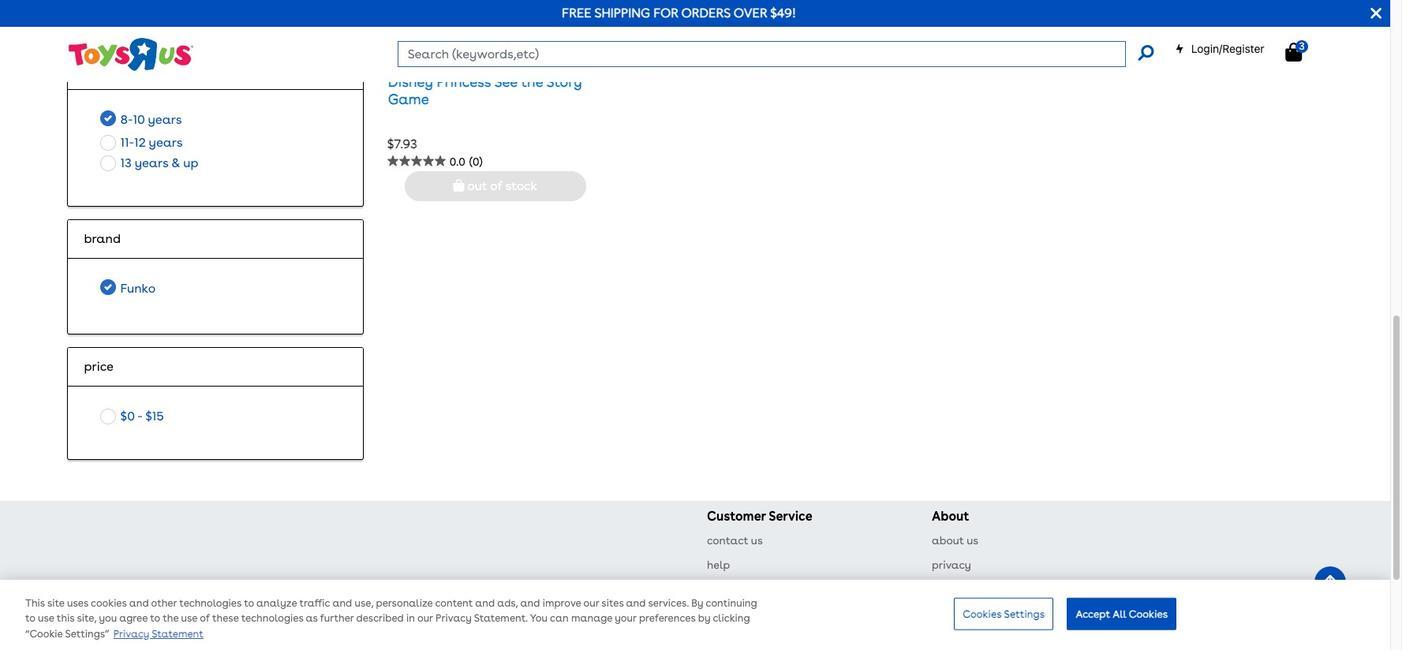 Task type: vqa. For each thing, say whether or not it's contained in the screenshot.
the posted
no



Task type: locate. For each thing, give the bounding box(es) containing it.
shopping bag image inside out of stock button
[[453, 179, 464, 192]]

13 years & up
[[120, 156, 199, 171]]

2 and from the left
[[333, 598, 352, 610]]

all
[[1113, 608, 1127, 620]]

use up the "cookie
[[38, 613, 54, 625]]

this site uses cookies and other technologies to analyze traffic and use, personalize content and ads, and improve our sites and services. by continuing to use this site, you agree to the use of these technologies as further described in our privacy statement. you can manage your preferences by clicking "cookie settings"
[[25, 598, 758, 641]]

our
[[584, 598, 599, 610], [418, 613, 433, 625]]

track my order
[[722, 581, 800, 594]]

0.0
[[450, 156, 466, 168]]

to left analyze
[[244, 598, 254, 610]]

disney princess see the story game image
[[431, 0, 560, 37]]

shopping bag image
[[1286, 43, 1303, 62], [453, 179, 464, 192]]

0 vertical spatial the
[[521, 74, 543, 90]]

agree
[[119, 613, 148, 625]]

1 horizontal spatial us
[[967, 534, 979, 547]]

years down 11-12 years
[[135, 156, 168, 171]]

technologies up these on the bottom
[[179, 598, 242, 610]]

accept all cookies
[[1076, 608, 1169, 620]]

1 vertical spatial our
[[418, 613, 433, 625]]

technologies
[[179, 598, 242, 610], [241, 613, 304, 625]]

age element
[[84, 61, 347, 80]]

$49!
[[771, 6, 797, 21]]

1 horizontal spatial cookies
[[1129, 608, 1169, 620]]

privacy
[[436, 613, 472, 625], [113, 629, 149, 641]]

0 horizontal spatial the
[[163, 613, 179, 625]]

1 vertical spatial shopping bag image
[[453, 179, 464, 192]]

your privacy choices
[[707, 604, 816, 617]]

1 vertical spatial of
[[200, 613, 210, 625]]

12
[[134, 135, 146, 150]]

our right in
[[418, 613, 433, 625]]

years for 8-10 years
[[148, 112, 182, 127]]

years up "13 years & up"
[[149, 135, 183, 150]]

brand element
[[84, 230, 347, 249]]

2 us from the left
[[967, 534, 979, 547]]

princess
[[437, 74, 491, 90]]

statement
[[152, 629, 204, 641]]

as
[[306, 613, 318, 625]]

us down customer service
[[751, 534, 763, 547]]

order
[[771, 581, 800, 594]]

1 horizontal spatial the
[[521, 74, 543, 90]]

out of stock
[[464, 178, 538, 193]]

can
[[550, 613, 569, 625]]

you
[[99, 613, 117, 625]]

1 vertical spatial years
[[149, 135, 183, 150]]

1 horizontal spatial use
[[181, 613, 198, 625]]

story
[[547, 74, 582, 90]]

1 horizontal spatial shopping bag image
[[1286, 43, 1303, 62]]

accept all cookies button
[[1068, 598, 1177, 631]]

1 horizontal spatial of
[[490, 178, 503, 193]]

privacy
[[932, 559, 972, 572], [733, 604, 772, 617]]

0 horizontal spatial privacy
[[733, 604, 772, 617]]

years
[[148, 112, 182, 127], [149, 135, 183, 150], [135, 156, 168, 171]]

10
[[133, 112, 145, 127]]

13
[[120, 156, 132, 171]]

personalize
[[376, 598, 433, 610]]

0 vertical spatial years
[[148, 112, 182, 127]]

shopping bag image right login/register
[[1286, 43, 1303, 62]]

privacy down content
[[436, 613, 472, 625]]

our up manage
[[584, 598, 599, 610]]

privacy down about us "link"
[[932, 559, 972, 572]]

and up agree
[[129, 598, 149, 610]]

and up further
[[333, 598, 352, 610]]

free shipping for orders over $49! link
[[562, 6, 797, 21]]

None search field
[[398, 41, 1154, 67]]

to down this
[[25, 613, 35, 625]]

site
[[47, 598, 65, 610]]

0 vertical spatial shopping bag image
[[1286, 43, 1303, 62]]

0 vertical spatial our
[[584, 598, 599, 610]]

0 vertical spatial privacy
[[436, 613, 472, 625]]

free shipping for orders over $49!
[[562, 6, 797, 21]]

0 horizontal spatial use
[[38, 613, 54, 625]]

and up your
[[626, 598, 646, 610]]

by
[[692, 598, 704, 610]]

1 horizontal spatial our
[[584, 598, 599, 610]]

accept
[[1076, 608, 1111, 620]]

over
[[734, 6, 768, 21]]

disney princess see the story game link
[[388, 74, 582, 107]]

Enter Keyword or Item No. search field
[[398, 41, 1126, 67]]

2 horizontal spatial to
[[244, 598, 254, 610]]

use up statement
[[181, 613, 198, 625]]

traffic
[[300, 598, 330, 610]]

contact us
[[707, 534, 763, 547]]

3
[[1300, 40, 1306, 52]]

years right 10
[[148, 112, 182, 127]]

stock
[[506, 178, 538, 193]]

of right out
[[490, 178, 503, 193]]

1 us from the left
[[751, 534, 763, 547]]

3 link
[[1286, 40, 1319, 62]]

preferences
[[639, 613, 696, 625]]

and up "you" at the left bottom
[[521, 598, 540, 610]]

shopping bag image inside 3 link
[[1286, 43, 1303, 62]]

login/register
[[1192, 42, 1265, 55]]

and up statement.
[[475, 598, 495, 610]]

service
[[769, 509, 813, 524]]

cookies right all
[[1129, 608, 1169, 620]]

0 horizontal spatial of
[[200, 613, 210, 625]]

privacy down track my order button
[[733, 604, 772, 617]]

cookies right jobs
[[963, 608, 1002, 620]]

1 cookies from the left
[[963, 608, 1002, 620]]

to up privacy statement link
[[150, 613, 160, 625]]

1 horizontal spatial privacy
[[436, 613, 472, 625]]

privacy down agree
[[113, 629, 149, 641]]

0 horizontal spatial cookies
[[963, 608, 1002, 620]]

0 horizontal spatial privacy
[[113, 629, 149, 641]]

this
[[57, 613, 75, 625]]

cookies settings
[[963, 608, 1045, 620]]

13 years & up button
[[96, 153, 203, 174]]

1 and from the left
[[129, 598, 149, 610]]

0 horizontal spatial shopping bag image
[[453, 179, 464, 192]]

privacy inside the this site uses cookies and other technologies to analyze traffic and use, personalize content and ads, and improve our sites and services. by continuing to use this site, you agree to the use of these technologies as further described in our privacy statement. you can manage your preferences by clicking "cookie settings"
[[436, 613, 472, 625]]

you
[[530, 613, 548, 625]]

toys r us image
[[67, 37, 194, 72]]

settings"
[[65, 629, 109, 641]]

-
[[138, 409, 142, 424]]

the right see
[[521, 74, 543, 90]]

technologies down analyze
[[241, 613, 304, 625]]

1 horizontal spatial privacy
[[932, 559, 972, 572]]

us right "about"
[[967, 534, 979, 547]]

the
[[521, 74, 543, 90], [163, 613, 179, 625]]

terms
[[932, 583, 962, 596]]

of left these on the bottom
[[200, 613, 210, 625]]

see
[[495, 74, 518, 90]]

up
[[183, 156, 199, 171]]

0 vertical spatial of
[[490, 178, 503, 193]]

for
[[654, 6, 679, 21]]

1 vertical spatial the
[[163, 613, 179, 625]]

free
[[562, 6, 592, 21]]

age
[[84, 62, 108, 77]]

0 horizontal spatial us
[[751, 534, 763, 547]]

funko
[[120, 281, 156, 296]]

11-12 years button
[[96, 133, 188, 153]]

your
[[615, 613, 637, 625]]

shopping bag image left out
[[453, 179, 464, 192]]

2 vertical spatial years
[[135, 156, 168, 171]]

2 cookies from the left
[[1129, 608, 1169, 620]]

terms link
[[932, 583, 962, 596]]

the down other at the bottom left
[[163, 613, 179, 625]]

price element
[[84, 358, 347, 377]]



Task type: describe. For each thing, give the bounding box(es) containing it.
customer service
[[707, 509, 813, 524]]

contact us link
[[707, 534, 763, 547]]

about
[[932, 509, 970, 524]]

customer
[[707, 509, 766, 524]]

$0 - $15
[[120, 409, 164, 424]]

clicking
[[713, 613, 750, 625]]

$7.93
[[387, 137, 417, 152]]

about us link
[[932, 534, 979, 547]]

manage
[[571, 613, 613, 625]]

your privacy choices link
[[707, 604, 843, 617]]

11-
[[120, 135, 134, 150]]

this
[[25, 598, 45, 610]]

ads,
[[497, 598, 518, 610]]

my
[[753, 581, 768, 594]]

1 vertical spatial privacy
[[113, 629, 149, 641]]

help link
[[707, 559, 731, 572]]

of inside out of stock button
[[490, 178, 503, 193]]

shopping bag image for 3 link at the top right of page
[[1286, 43, 1303, 62]]

0.0 (0)
[[450, 156, 483, 168]]

the inside disney princess see the story game
[[521, 74, 543, 90]]

continuing
[[706, 598, 758, 610]]

track my order button
[[707, 581, 800, 594]]

content
[[435, 598, 473, 610]]

years for 11-12 years
[[149, 135, 183, 150]]

0 vertical spatial technologies
[[179, 598, 242, 610]]

1 use from the left
[[38, 613, 54, 625]]

$0 - $15 button
[[96, 407, 169, 427]]

$15
[[145, 409, 164, 424]]

$0
[[120, 409, 135, 424]]

by
[[698, 613, 711, 625]]

&
[[171, 156, 180, 171]]

shopping bag image for out of stock button
[[453, 179, 464, 192]]

8-10 years button
[[96, 110, 187, 133]]

(0)
[[470, 156, 483, 168]]

"cookie
[[25, 629, 63, 641]]

close button image
[[1371, 5, 1382, 22]]

in
[[407, 613, 415, 625]]

price
[[84, 359, 114, 374]]

out
[[467, 178, 488, 193]]

0 horizontal spatial to
[[25, 613, 35, 625]]

8-
[[120, 112, 133, 127]]

disney
[[388, 74, 433, 90]]

8-10 years
[[120, 112, 182, 127]]

2 use from the left
[[181, 613, 198, 625]]

funko button
[[96, 279, 160, 302]]

shipping
[[595, 6, 651, 21]]

game
[[388, 91, 429, 107]]

4 and from the left
[[521, 598, 540, 610]]

0 horizontal spatial our
[[418, 613, 433, 625]]

improve
[[543, 598, 581, 610]]

cookies settings button
[[955, 598, 1054, 631]]

cookies
[[91, 598, 127, 610]]

about
[[932, 534, 964, 547]]

statement.
[[474, 613, 528, 625]]

us for customer service
[[751, 534, 763, 547]]

these
[[212, 613, 239, 625]]

track
[[722, 581, 750, 594]]

orders
[[682, 6, 731, 21]]

sites
[[602, 598, 624, 610]]

1 horizontal spatial to
[[150, 613, 160, 625]]

us for about
[[967, 534, 979, 547]]

use,
[[355, 598, 374, 610]]

privacy statement
[[113, 629, 204, 641]]

11-12 years
[[120, 135, 183, 150]]

1 vertical spatial technologies
[[241, 613, 304, 625]]

about us
[[932, 534, 979, 547]]

site,
[[77, 613, 97, 625]]

contact
[[707, 534, 749, 547]]

5 and from the left
[[626, 598, 646, 610]]

services.
[[648, 598, 689, 610]]

your
[[707, 604, 730, 617]]

uses
[[67, 598, 88, 610]]

settings
[[1005, 608, 1045, 620]]

3 and from the left
[[475, 598, 495, 610]]

1 vertical spatial privacy
[[733, 604, 772, 617]]

jobs link
[[932, 608, 954, 621]]

analyze
[[257, 598, 297, 610]]

privacy statement link
[[113, 629, 204, 641]]

out of stock button
[[405, 171, 586, 201]]

privacy link
[[932, 559, 972, 572]]

the inside the this site uses cookies and other technologies to analyze traffic and use, personalize content and ads, and improve our sites and services. by continuing to use this site, you agree to the use of these technologies as further described in our privacy statement. you can manage your preferences by clicking "cookie settings"
[[163, 613, 179, 625]]

jobs
[[932, 608, 954, 621]]

disney princess see the story game
[[388, 74, 582, 107]]

of inside the this site uses cookies and other technologies to analyze traffic and use, personalize content and ads, and improve our sites and services. by continuing to use this site, you agree to the use of these technologies as further described in our privacy statement. you can manage your preferences by clicking "cookie settings"
[[200, 613, 210, 625]]

help
[[707, 559, 731, 572]]

0 vertical spatial privacy
[[932, 559, 972, 572]]

described
[[356, 613, 404, 625]]

further
[[320, 613, 354, 625]]



